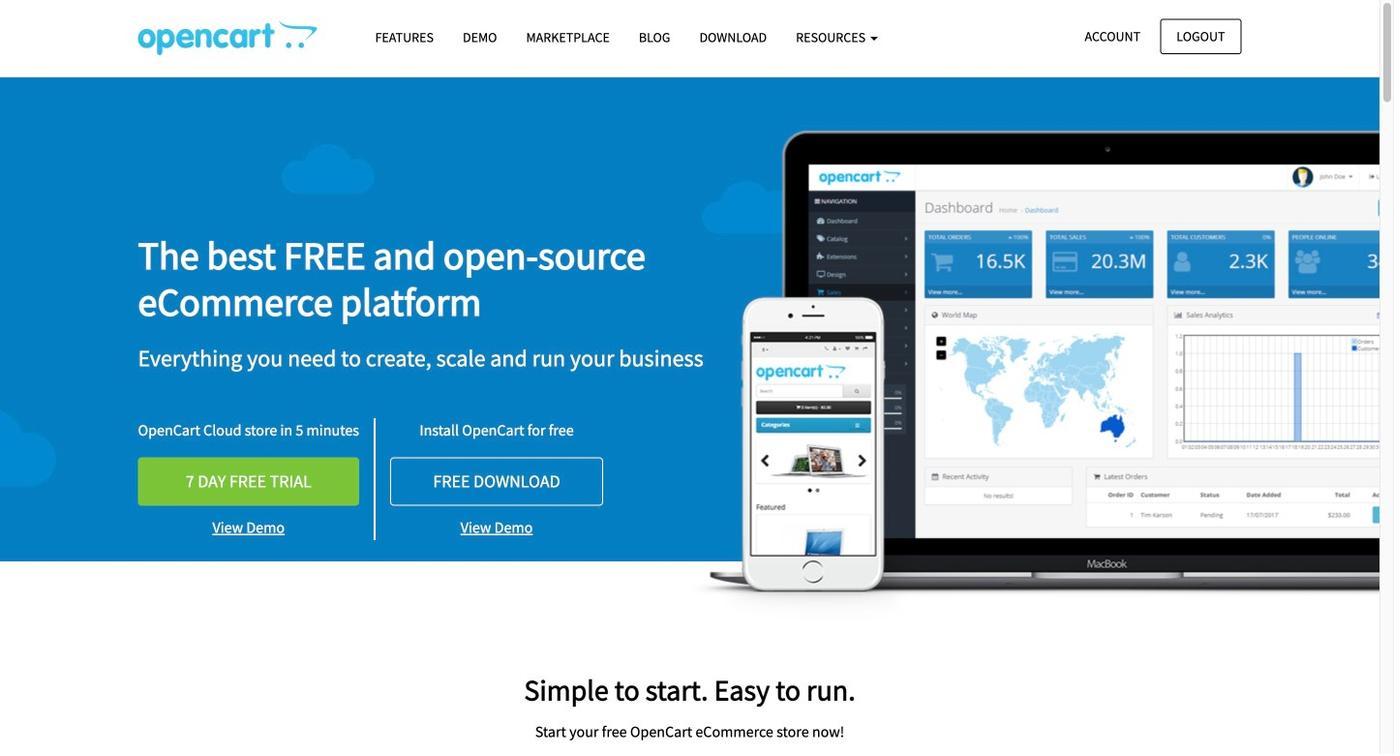 Task type: locate. For each thing, give the bounding box(es) containing it.
opencart - open source shopping cart solution image
[[138, 20, 317, 55]]



Task type: vqa. For each thing, say whether or not it's contained in the screenshot.
'OpenCart - Open Source Shopping Cart Solution' image
yes



